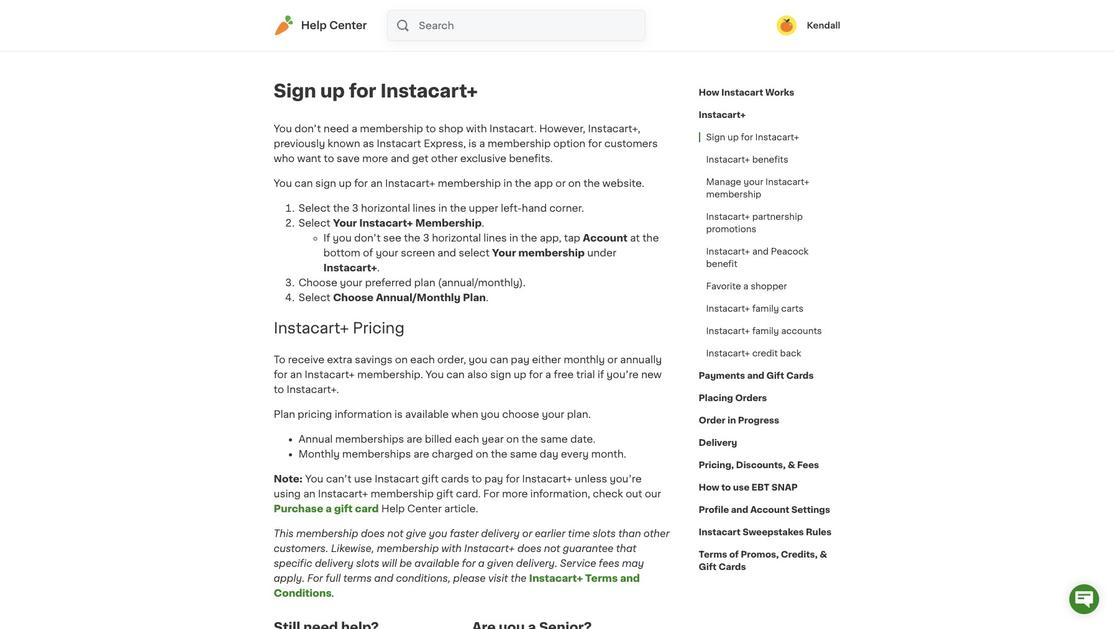 Task type: vqa. For each thing, say whether or not it's contained in the screenshot.
4th Apple from right
no



Task type: locate. For each thing, give the bounding box(es) containing it.
likewise,
[[331, 544, 374, 554]]

instacart+ down benefits
[[766, 178, 810, 187]]

each left 'order,'
[[411, 355, 435, 365]]

instacart.
[[490, 124, 537, 134]]

1 vertical spatial &
[[820, 551, 828, 560]]

lines up select
[[484, 233, 507, 243]]

how inside 'link'
[[699, 484, 720, 492]]

for right card.
[[484, 489, 500, 499]]

same left day
[[510, 449, 537, 459]]

a left given
[[478, 559, 485, 569]]

1 vertical spatial lines
[[484, 233, 507, 243]]

horizontal
[[361, 203, 410, 213], [432, 233, 481, 243]]

choose your preferred plan (annual/monthly). select choose annual/monthly plan .
[[299, 278, 526, 303]]

don't left see
[[354, 233, 381, 243]]

0 vertical spatial help
[[301, 21, 327, 30]]

the inside 'at the bottom of your screen and select'
[[643, 233, 659, 243]]

using
[[274, 489, 301, 499]]

gift left card
[[334, 504, 353, 514]]

help inside help center link
[[301, 21, 327, 30]]

to receive extra savings on each order, you can pay either monthly or annually for an instacart+ membership. you can also sign up for a free trial if you're new to instacart+.
[[274, 355, 662, 395]]

0 horizontal spatial sign
[[274, 82, 316, 100]]

0 vertical spatial don't
[[295, 124, 321, 134]]

1 horizontal spatial slots
[[593, 529, 616, 539]]

0 vertical spatial horizontal
[[361, 203, 410, 213]]

0 vertical spatial 3
[[352, 203, 359, 213]]

and inside 'this membership does not give you faster delivery or earlier time slots than other customers. likewise, membership with instacart+ does not guarantee that specific delivery slots will be available for a given delivery. service fees may apply. for full terms and conditions, please visit the'
[[374, 574, 394, 584]]

card.
[[456, 489, 481, 499]]

1 vertical spatial select
[[299, 218, 331, 228]]

gift down the profile
[[699, 563, 717, 572]]

sign up previously
[[274, 82, 316, 100]]

and left select
[[438, 248, 456, 258]]

1 horizontal spatial use
[[733, 484, 750, 492]]

1 family from the top
[[753, 305, 779, 313]]

0 vertical spatial does
[[361, 529, 385, 539]]

1 how from the top
[[699, 88, 720, 97]]

1 vertical spatial terms
[[586, 574, 618, 584]]

or right monthly
[[608, 355, 618, 365]]

to inside 'link'
[[722, 484, 731, 492]]

0 horizontal spatial 3
[[352, 203, 359, 213]]

1 horizontal spatial is
[[469, 139, 477, 149]]

cards down promos,
[[719, 563, 747, 572]]

slots up terms
[[356, 559, 379, 569]]

1 vertical spatial each
[[455, 434, 479, 444]]

and inside you don't need a membership to shop with instacart. however, instacart+, previously known as instacart express, is a membership option for customers who want to save more and get other exclusive benefits.
[[391, 154, 410, 164]]

family for carts
[[753, 305, 779, 313]]

an inside to receive extra savings on each order, you can pay either monthly or annually for an instacart+ membership. you can also sign up for a free trial if you're new to instacart+.
[[290, 370, 302, 380]]

you're right "if"
[[607, 370, 639, 380]]

0 vertical spatial select
[[299, 203, 331, 213]]

instacart+ membership
[[359, 218, 482, 228]]

membership down manage
[[707, 190, 762, 199]]

membership inside your membership under instacart+ .
[[519, 248, 585, 258]]

the right at
[[643, 233, 659, 243]]

center inside you can't use instacart gift cards to pay for instacart+ unless you're using an instacart+ membership gift card. for more information, check out our purchase a gift card help center article.
[[408, 504, 442, 514]]

to down pricing,
[[722, 484, 731, 492]]

exclusive
[[461, 154, 507, 164]]

and inside 'at the bottom of your screen and select'
[[438, 248, 456, 258]]

select for select the 3 horizontal lines in the upper left-hand corner.
[[299, 203, 331, 213]]

3 down the instacart+ membership
[[423, 233, 430, 243]]

0 vertical spatial how
[[699, 88, 720, 97]]

1 horizontal spatial plan
[[463, 293, 486, 303]]

2 horizontal spatial or
[[608, 355, 618, 365]]

sweepstakes
[[743, 528, 804, 537]]

you right the give
[[429, 529, 448, 539]]

if
[[598, 370, 604, 380]]

0 vertical spatial other
[[431, 154, 458, 164]]

0 horizontal spatial sign
[[316, 178, 336, 188]]

0 vertical spatial center
[[329, 21, 367, 30]]

3 up the "select your instacart+ membership ."
[[352, 203, 359, 213]]

1 vertical spatial your
[[492, 248, 516, 258]]

a inside to receive extra savings on each order, you can pay either monthly or annually for an instacart+ membership. you can also sign up for a free trial if you're new to instacart+.
[[546, 370, 552, 380]]

select your instacart+ membership .
[[299, 218, 485, 228]]

instacart+ up 'benefit'
[[707, 247, 750, 256]]

horizontal up select
[[432, 233, 481, 243]]

1 vertical spatial center
[[408, 504, 442, 514]]

instacart+ up payments
[[707, 349, 750, 358]]

not left the give
[[388, 529, 404, 539]]

pay inside to receive extra savings on each order, you can pay either monthly or annually for an instacart+ membership. you can also sign up for a free trial if you're new to instacart+.
[[511, 355, 530, 365]]

up down save
[[339, 178, 352, 188]]

1 vertical spatial how
[[699, 484, 720, 492]]

use inside you can't use instacart gift cards to pay for instacart+ unless you're using an instacart+ membership gift card. for more information, check out our purchase a gift card help center article.
[[354, 474, 372, 484]]

of right bottom
[[363, 248, 373, 258]]

(annual/monthly).
[[438, 278, 526, 288]]

membership down instacart.
[[488, 139, 551, 149]]

. inside choose your preferred plan (annual/monthly). select choose annual/monthly plan .
[[486, 293, 489, 303]]

instacart+ inside instacart+ partnership promotions
[[707, 213, 750, 221]]

kendall link
[[777, 16, 841, 35]]

the down you can sign up for an instacart+ membership in the app or on the website.
[[450, 203, 467, 213]]

2 select from the top
[[299, 218, 331, 228]]

does up likewise,
[[361, 529, 385, 539]]

0 vertical spatial delivery
[[481, 529, 520, 539]]

3
[[352, 203, 359, 213], [423, 233, 430, 243]]

0 horizontal spatial pay
[[485, 474, 504, 484]]

your inside choose your preferred plan (annual/monthly). select choose annual/monthly plan .
[[340, 278, 363, 288]]

0 horizontal spatial each
[[411, 355, 435, 365]]

0 vertical spatial lines
[[413, 203, 436, 213]]

known
[[328, 139, 360, 149]]

you're up out
[[610, 474, 642, 484]]

want
[[297, 154, 321, 164]]

in up 'left-'
[[504, 178, 513, 188]]

if you don't see the 3 horizontal lines in the app, tap account
[[324, 233, 628, 243]]

shopper
[[751, 282, 787, 291]]

you inside to receive extra savings on each order, you can pay either monthly or annually for an instacart+ membership. you can also sign up for a free trial if you're new to instacart+.
[[426, 370, 444, 380]]

1 horizontal spatial terms
[[699, 551, 728, 560]]

can down 'order,'
[[447, 370, 465, 380]]

0 horizontal spatial can
[[295, 178, 313, 188]]

you inside you can't use instacart gift cards to pay for instacart+ unless you're using an instacart+ membership gift card. for more information, check out our purchase a gift card help center article.
[[305, 474, 324, 484]]

1 horizontal spatial not
[[544, 544, 561, 554]]

you up previously
[[274, 124, 292, 134]]

how up the profile
[[699, 484, 720, 492]]

snap
[[772, 484, 798, 492]]

1 vertical spatial gift
[[437, 489, 454, 499]]

instacart+ down bottom
[[324, 263, 377, 273]]

1 horizontal spatial sign
[[707, 133, 726, 142]]

select the 3 horizontal lines in the upper left-hand corner.
[[299, 203, 584, 213]]

up
[[321, 82, 345, 100], [728, 133, 739, 142], [339, 178, 352, 188], [514, 370, 527, 380]]

0 horizontal spatial for
[[307, 574, 323, 584]]

up up choose
[[514, 370, 527, 380]]

lines up the instacart+ membership
[[413, 203, 436, 213]]

help right card
[[382, 504, 405, 514]]

other right than
[[644, 529, 670, 539]]

upper
[[469, 203, 499, 213]]

to up card.
[[472, 474, 482, 484]]

0 horizontal spatial does
[[361, 529, 385, 539]]

information
[[335, 410, 392, 420]]

1 vertical spatial choose
[[333, 293, 374, 303]]

help
[[301, 21, 327, 30], [382, 504, 405, 514]]

the up bottom
[[333, 203, 350, 213]]

progress
[[738, 417, 780, 425]]

profile and account settings
[[699, 506, 831, 515]]

is
[[469, 139, 477, 149], [395, 410, 403, 420]]

instacart up get
[[377, 139, 421, 149]]

1 horizontal spatial account
[[751, 506, 790, 515]]

sign up for instacart+
[[274, 82, 478, 100], [707, 133, 800, 142]]

you inside to receive extra savings on each order, you can pay either monthly or annually for an instacart+ membership. you can also sign up for a free trial if you're new to instacart+.
[[469, 355, 488, 365]]

and inside instacart+ terms and conditions
[[620, 574, 640, 584]]

and down instacart+ partnership promotions
[[753, 247, 769, 256]]

app
[[534, 178, 553, 188]]

pay inside you can't use instacart gift cards to pay for instacart+ unless you're using an instacart+ membership gift card. for more information, check out our purchase a gift card help center article.
[[485, 474, 504, 484]]

& inside terms of promos, credits, & gift cards
[[820, 551, 828, 560]]

1 vertical spatial for
[[307, 574, 323, 584]]

up up need
[[321, 82, 345, 100]]

instacart+ inside 'this membership does not give you faster delivery or earlier time slots than other customers. likewise, membership with instacart+ does not guarantee that specific delivery slots will be available for a given delivery. service fees may apply. for full terms and conditions, please visit the'
[[464, 544, 515, 554]]

1 horizontal spatial of
[[730, 551, 739, 560]]

instacart+ down can't
[[318, 489, 368, 499]]

instacart+ inside your membership under instacart+ .
[[324, 263, 377, 273]]

however,
[[540, 124, 586, 134]]

unless
[[575, 474, 608, 484]]

your inside 'at the bottom of your screen and select'
[[376, 248, 399, 258]]

favorite a shopper
[[707, 282, 787, 291]]

0 vertical spatial same
[[541, 434, 568, 444]]

0 horizontal spatial is
[[395, 410, 403, 420]]

ebt
[[752, 484, 770, 492]]

0 vertical spatial your
[[333, 218, 357, 228]]

help inside you can't use instacart gift cards to pay for instacart+ unless you're using an instacart+ membership gift card. for more information, check out our purchase a gift card help center article.
[[382, 504, 405, 514]]

1 vertical spatial account
[[751, 506, 790, 515]]

1 vertical spatial you're
[[610, 474, 642, 484]]

a
[[352, 124, 358, 134], [479, 139, 485, 149], [744, 282, 749, 291], [546, 370, 552, 380], [326, 504, 332, 514], [478, 559, 485, 569]]

in
[[504, 178, 513, 188], [439, 203, 448, 213], [510, 233, 518, 243], [728, 417, 736, 425]]

instacart+ up given
[[464, 544, 515, 554]]

instacart+ up manage
[[707, 155, 750, 164]]

membership up as
[[360, 124, 423, 134]]

1 horizontal spatial don't
[[354, 233, 381, 243]]

your down see
[[376, 248, 399, 258]]

1 horizontal spatial each
[[455, 434, 479, 444]]

1 horizontal spatial with
[[466, 124, 487, 134]]

membership down exclusive
[[438, 178, 501, 188]]

and down the "may"
[[620, 574, 640, 584]]

2 family from the top
[[753, 327, 779, 336]]

1 horizontal spatial 3
[[423, 233, 430, 243]]

pay right cards
[[485, 474, 504, 484]]

1 horizontal spatial center
[[408, 504, 442, 514]]

1 vertical spatial or
[[608, 355, 618, 365]]

0 vertical spatial with
[[466, 124, 487, 134]]

0 vertical spatial sign
[[316, 178, 336, 188]]

instacart+ inside instacart+ and peacock benefit
[[707, 247, 750, 256]]

0 vertical spatial sign up for instacart+
[[274, 82, 478, 100]]

plan pricing information is available when you choose your plan.
[[274, 410, 594, 420]]

family
[[753, 305, 779, 313], [753, 327, 779, 336]]

profile
[[699, 506, 729, 515]]

each inside annual memberships are billed each year on the same date. monthly memberships are charged on the same day every month.
[[455, 434, 479, 444]]

select
[[299, 203, 331, 213], [299, 218, 331, 228], [299, 293, 331, 303]]

you inside you don't need a membership to shop with instacart. however, instacart+, previously known as instacart express, is a membership option for customers who want to save more and get other exclusive benefits.
[[274, 124, 292, 134]]

pay left either
[[511, 355, 530, 365]]

1 vertical spatial 3
[[423, 233, 430, 243]]

conditions
[[274, 589, 332, 599]]

membership up card
[[371, 489, 434, 499]]

instacart
[[722, 88, 764, 97], [377, 139, 421, 149], [375, 474, 419, 484], [699, 528, 741, 537]]

to inside you can't use instacart gift cards to pay for instacart+ unless you're using an instacart+ membership gift card. for more information, check out our purchase a gift card help center article.
[[472, 474, 482, 484]]

choose up instacart+ pricing
[[333, 293, 374, 303]]

0 vertical spatial plan
[[463, 293, 486, 303]]

the down choose
[[522, 434, 538, 444]]

1 vertical spatial same
[[510, 449, 537, 459]]

horizontal up the "select your instacart+ membership ."
[[361, 203, 410, 213]]

0 vertical spatial account
[[583, 233, 628, 243]]

you
[[333, 233, 352, 243], [469, 355, 488, 365], [481, 410, 500, 420], [429, 529, 448, 539]]

to down to
[[274, 385, 284, 395]]

1 select from the top
[[299, 203, 331, 213]]

you don't need a membership to shop with instacart. however, instacart+, previously known as instacart express, is a membership option for customers who want to save more and get other exclusive benefits.
[[274, 124, 658, 164]]

0 vertical spatial or
[[556, 178, 566, 188]]

when
[[452, 410, 479, 420]]

0 vertical spatial an
[[371, 178, 383, 188]]

shop
[[439, 124, 464, 134]]

can right 'order,'
[[490, 355, 509, 365]]

0 horizontal spatial use
[[354, 474, 372, 484]]

order in progress link
[[699, 410, 780, 432]]

instacart inside you can't use instacart gift cards to pay for instacart+ unless you're using an instacart+ membership gift card. for more information, check out our purchase a gift card help center article.
[[375, 474, 419, 484]]

0 horizontal spatial or
[[523, 529, 533, 539]]

on up the corner.
[[569, 178, 581, 188]]

0 horizontal spatial not
[[388, 529, 404, 539]]

instacart sweepstakes rules
[[699, 528, 832, 537]]

1 horizontal spatial an
[[303, 489, 316, 499]]

hand
[[522, 203, 547, 213]]

delivery
[[481, 529, 520, 539], [315, 559, 354, 569]]

available inside 'this membership does not give you faster delivery or earlier time slots than other customers. likewise, membership with instacart+ does not guarantee that specific delivery slots will be available for a given delivery. service fees may apply. for full terms and conditions, please visit the'
[[415, 559, 460, 569]]

an down as
[[371, 178, 383, 188]]

1 vertical spatial more
[[502, 489, 528, 499]]

with inside 'this membership does not give you faster delivery or earlier time slots than other customers. likewise, membership with instacart+ does not guarantee that specific delivery slots will be available for a given delivery. service fees may apply. for full terms and conditions, please visit the'
[[442, 544, 462, 554]]

instacart+ family accounts
[[707, 327, 822, 336]]

can
[[295, 178, 313, 188], [490, 355, 509, 365], [447, 370, 465, 380]]

. down (annual/monthly).
[[486, 293, 489, 303]]

the
[[515, 178, 532, 188], [584, 178, 600, 188], [333, 203, 350, 213], [450, 203, 467, 213], [404, 233, 421, 243], [521, 233, 538, 243], [643, 233, 659, 243], [522, 434, 538, 444], [491, 449, 508, 459], [511, 574, 527, 584]]

order in progress
[[699, 417, 780, 425]]

more left information,
[[502, 489, 528, 499]]

3 select from the top
[[299, 293, 331, 303]]

in right the order
[[728, 417, 736, 425]]

instacart+ terms and conditions link
[[274, 574, 640, 599]]

full
[[326, 574, 341, 584]]

how for how instacart works
[[699, 88, 720, 97]]

on up the membership.
[[395, 355, 408, 365]]

0 vertical spatial choose
[[299, 278, 338, 288]]

of inside terms of promos, credits, & gift cards
[[730, 551, 739, 560]]

instacart+ partnership promotions link
[[699, 206, 841, 241]]

terms inside terms of promos, credits, & gift cards
[[699, 551, 728, 560]]

benefits.
[[509, 154, 553, 164]]

1 horizontal spatial lines
[[484, 233, 507, 243]]

you down 'order,'
[[426, 370, 444, 380]]

other down express,
[[431, 154, 458, 164]]

0 horizontal spatial same
[[510, 449, 537, 459]]

for inside you can't use instacart gift cards to pay for instacart+ unless you're using an instacart+ membership gift card. for more information, check out our purchase a gift card help center article.
[[484, 489, 500, 499]]

does up delivery.
[[518, 544, 542, 554]]

0 horizontal spatial with
[[442, 544, 462, 554]]

every
[[561, 449, 589, 459]]

terms inside instacart+ terms and conditions
[[586, 574, 618, 584]]

0 horizontal spatial cards
[[719, 563, 747, 572]]

instacart+ down favorite
[[707, 305, 750, 313]]

0 horizontal spatial gift
[[699, 563, 717, 572]]

more down as
[[362, 154, 388, 164]]

app,
[[540, 233, 562, 243]]

need
[[324, 124, 349, 134]]

is right the information
[[395, 410, 403, 420]]

and
[[391, 154, 410, 164], [753, 247, 769, 256], [438, 248, 456, 258], [748, 372, 765, 380], [731, 506, 749, 515], [374, 574, 394, 584], [620, 574, 640, 584]]

an inside you can't use instacart gift cards to pay for instacart+ unless you're using an instacart+ membership gift card. for more information, check out our purchase a gift card help center article.
[[303, 489, 316, 499]]

promos,
[[741, 551, 779, 560]]

how instacart works link
[[699, 81, 795, 104]]

1 horizontal spatial more
[[502, 489, 528, 499]]

0 vertical spatial terms
[[699, 551, 728, 560]]

each up charged
[[455, 434, 479, 444]]

instacart+ inside instacart+ terms and conditions
[[529, 574, 583, 584]]

1 vertical spatial delivery
[[315, 559, 354, 569]]

payments
[[699, 372, 746, 380]]

up down instacart+ link
[[728, 133, 739, 142]]

0 horizontal spatial center
[[329, 21, 367, 30]]

a right purchase
[[326, 504, 332, 514]]

sign right also
[[490, 370, 511, 380]]

you're inside you can't use instacart gift cards to pay for instacart+ unless you're using an instacart+ membership gift card. for more information, check out our purchase a gift card help center article.
[[610, 474, 642, 484]]

with inside you don't need a membership to shop with instacart. however, instacart+, previously known as instacart express, is a membership option for customers who want to save more and get other exclusive benefits.
[[466, 124, 487, 134]]

slots up guarantee
[[593, 529, 616, 539]]

1 vertical spatial not
[[544, 544, 561, 554]]

1 horizontal spatial can
[[447, 370, 465, 380]]

1 vertical spatial pay
[[485, 474, 504, 484]]

delivery
[[699, 439, 738, 448]]

instacart+ family carts link
[[699, 298, 812, 320]]

instacart+ down "extra"
[[305, 370, 355, 380]]

gift left cards
[[422, 474, 439, 484]]

terms of promos, credits, & gift cards link
[[699, 544, 841, 579]]

membership inside manage your instacart+ membership
[[707, 190, 762, 199]]

2 how from the top
[[699, 484, 720, 492]]

be
[[400, 559, 412, 569]]

1 vertical spatial slots
[[356, 559, 379, 569]]

available up the conditions,
[[415, 559, 460, 569]]

1 vertical spatial gift
[[699, 563, 717, 572]]

benefits
[[753, 155, 789, 164]]

available
[[405, 410, 449, 420], [415, 559, 460, 569]]

the right visit
[[511, 574, 527, 584]]

1 horizontal spatial sign
[[490, 370, 511, 380]]

how for how to use ebt snap
[[699, 484, 720, 492]]

0 vertical spatial pay
[[511, 355, 530, 365]]

other inside 'this membership does not give you faster delivery or earlier time slots than other customers. likewise, membership with instacart+ does not guarantee that specific delivery slots will be available for a given delivery. service fees may apply. for full terms and conditions, please visit the'
[[644, 529, 670, 539]]

the left the app
[[515, 178, 532, 188]]

for
[[349, 82, 376, 100], [741, 133, 754, 142], [588, 139, 602, 149], [354, 178, 368, 188], [274, 370, 288, 380], [529, 370, 543, 380], [506, 474, 520, 484], [462, 559, 476, 569]]

don't up previously
[[295, 124, 321, 134]]

back
[[781, 349, 802, 358]]

can't
[[326, 474, 352, 484]]

0 horizontal spatial sign up for instacart+
[[274, 82, 478, 100]]

1 vertical spatial available
[[415, 559, 460, 569]]

an down receive
[[290, 370, 302, 380]]

use for instacart
[[354, 474, 372, 484]]

use inside 'link'
[[733, 484, 750, 492]]

on down year
[[476, 449, 489, 459]]

1 vertical spatial an
[[290, 370, 302, 380]]

Search search field
[[418, 11, 645, 40]]

you for use
[[305, 474, 324, 484]]

corner.
[[550, 203, 584, 213]]

1 vertical spatial sign
[[490, 370, 511, 380]]

0 horizontal spatial plan
[[274, 410, 295, 420]]

time
[[568, 529, 590, 539]]

sign
[[274, 82, 316, 100], [707, 133, 726, 142]]

help center
[[301, 21, 367, 30]]



Task type: describe. For each thing, give the bounding box(es) containing it.
to inside to receive extra savings on each order, you can pay either monthly or annually for an instacart+ membership. you can also sign up for a free trial if you're new to instacart+.
[[274, 385, 284, 395]]

instacart+ down how instacart works link
[[699, 111, 746, 119]]

a up exclusive
[[479, 139, 485, 149]]

previously
[[274, 139, 325, 149]]

placing orders link
[[699, 387, 768, 410]]

than
[[619, 529, 641, 539]]

conditions,
[[396, 574, 451, 584]]

new
[[642, 370, 662, 380]]

tap
[[564, 233, 581, 243]]

0 horizontal spatial account
[[583, 233, 628, 243]]

or inside 'this membership does not give you faster delivery or earlier time slots than other customers. likewise, membership with instacart+ does not guarantee that specific delivery slots will be available for a given delivery. service fees may apply. for full terms and conditions, please visit the'
[[523, 529, 533, 539]]

your inside your membership under instacart+ .
[[492, 248, 516, 258]]

your inside manage your instacart+ membership
[[744, 178, 764, 187]]

instacart+ and peacock benefit
[[707, 247, 809, 269]]

orders
[[736, 394, 768, 403]]

information,
[[531, 489, 591, 499]]

instacart+ benefits link
[[699, 149, 796, 171]]

family for accounts
[[753, 327, 779, 336]]

on inside to receive extra savings on each order, you can pay either monthly or annually for an instacart+ membership. you can also sign up for a free trial if you're new to instacart+.
[[395, 355, 408, 365]]

our
[[645, 489, 662, 499]]

more inside you can't use instacart gift cards to pay for instacart+ unless you're using an instacart+ membership gift card. for more information, check out our purchase a gift card help center article.
[[502, 489, 528, 499]]

more inside you don't need a membership to shop with instacart. however, instacart+, previously known as instacart express, is a membership option for customers who want to save more and get other exclusive benefits.
[[362, 154, 388, 164]]

fees
[[798, 461, 820, 470]]

bottom
[[324, 248, 361, 258]]

1 vertical spatial memberships
[[342, 449, 411, 459]]

payments and gift cards link
[[699, 365, 814, 387]]

discounts,
[[736, 461, 786, 470]]

membership inside you can't use instacart gift cards to pay for instacart+ unless you're using an instacart+ membership gift card. for more information, check out our purchase a gift card help center article.
[[371, 489, 434, 499]]

0 horizontal spatial slots
[[356, 559, 379, 569]]

the left website.
[[584, 178, 600, 188]]

instacart up instacart+ link
[[722, 88, 764, 97]]

membership.
[[358, 370, 423, 380]]

instacart+,
[[588, 124, 641, 134]]

up inside to receive extra savings on each order, you can pay either monthly or annually for an instacart+ membership. you can also sign up for a free trial if you're new to instacart+.
[[514, 370, 527, 380]]

0 vertical spatial memberships
[[335, 434, 404, 444]]

the inside 'this membership does not give you faster delivery or earlier time slots than other customers. likewise, membership with instacart+ does not guarantee that specific delivery slots will be available for a given delivery. service fees may apply. for full terms and conditions, please visit the'
[[511, 574, 527, 584]]

to left save
[[324, 154, 334, 164]]

1 vertical spatial sign
[[707, 133, 726, 142]]

the down year
[[491, 449, 508, 459]]

billed
[[425, 434, 452, 444]]

manage
[[707, 178, 742, 187]]

plan inside choose your preferred plan (annual/monthly). select choose annual/monthly plan .
[[463, 293, 486, 303]]

how to use ebt snap
[[699, 484, 798, 492]]

order,
[[438, 355, 466, 365]]

a inside you can't use instacart gift cards to pay for instacart+ unless you're using an instacart+ membership gift card. for more information, check out our purchase a gift card help center article.
[[326, 504, 332, 514]]

and down how to use ebt snap 'link'
[[731, 506, 749, 515]]

who
[[274, 154, 295, 164]]

is inside you don't need a membership to shop with instacart. however, instacart+, previously known as instacart express, is a membership option for customers who want to save more and get other exclusive benefits.
[[469, 139, 477, 149]]

service
[[560, 559, 597, 569]]

carts
[[782, 305, 804, 313]]

help center link
[[274, 16, 367, 35]]

0 horizontal spatial delivery
[[315, 559, 354, 569]]

1 horizontal spatial horizontal
[[432, 233, 481, 243]]

. down upper
[[482, 218, 485, 228]]

in up the instacart+ membership
[[439, 203, 448, 213]]

favorite a shopper link
[[699, 275, 795, 298]]

cards inside terms of promos, credits, & gift cards
[[719, 563, 747, 572]]

1 vertical spatial are
[[414, 449, 430, 459]]

in down 'left-'
[[510, 233, 518, 243]]

0 vertical spatial slots
[[593, 529, 616, 539]]

instacart+ up instacart+ credit back "link"
[[707, 327, 750, 336]]

0 vertical spatial not
[[388, 529, 404, 539]]

extra
[[327, 355, 352, 365]]

rules
[[806, 528, 832, 537]]

instacart+ up shop in the top of the page
[[381, 82, 478, 100]]

for inside 'this membership does not give you faster delivery or earlier time slots than other customers. likewise, membership with instacart+ does not guarantee that specific delivery slots will be available for a given delivery. service fees may apply. for full terms and conditions, please visit the'
[[462, 559, 476, 569]]

1 vertical spatial does
[[518, 544, 542, 554]]

instacart+ family accounts link
[[699, 320, 830, 343]]

credit
[[753, 349, 778, 358]]

savings
[[355, 355, 393, 365]]

you can sign up for an instacart+ membership in the app or on the website.
[[274, 178, 645, 188]]

1 vertical spatial is
[[395, 410, 403, 420]]

0 vertical spatial are
[[407, 434, 423, 444]]

1 horizontal spatial gift
[[767, 372, 785, 380]]

1 vertical spatial plan
[[274, 410, 295, 420]]

use for ebt
[[733, 484, 750, 492]]

pricing
[[298, 410, 332, 420]]

credits,
[[781, 551, 818, 560]]

customers.
[[274, 544, 329, 554]]

article.
[[445, 504, 479, 514]]

other inside you don't need a membership to shop with instacart. however, instacart+, previously known as instacart express, is a membership option for customers who want to save more and get other exclusive benefits.
[[431, 154, 458, 164]]

in inside order in progress link
[[728, 417, 736, 425]]

profile and account settings link
[[699, 499, 831, 522]]

select for select your instacart+ membership .
[[299, 218, 331, 228]]

will
[[382, 559, 397, 569]]

you up bottom
[[333, 233, 352, 243]]

0 vertical spatial can
[[295, 178, 313, 188]]

at the bottom of your screen and select
[[324, 233, 659, 258]]

you for sign
[[274, 178, 292, 188]]

see
[[384, 233, 402, 243]]

. inside your membership under instacart+ .
[[377, 263, 380, 273]]

2 horizontal spatial can
[[490, 355, 509, 365]]

earlier
[[535, 529, 566, 539]]

instacart+ inside to receive extra savings on each order, you can pay either monthly or annually for an instacart+ membership. you can also sign up for a free trial if you're new to instacart+.
[[305, 370, 355, 380]]

and inside instacart+ and peacock benefit
[[753, 247, 769, 256]]

either
[[532, 355, 561, 365]]

your left plan.
[[542, 410, 565, 420]]

to left shop in the top of the page
[[426, 124, 436, 134]]

you inside 'this membership does not give you faster delivery or earlier time slots than other customers. likewise, membership with instacart+ does not guarantee that specific delivery slots will be available for a given delivery. service fees may apply. for full terms and conditions, please visit the'
[[429, 529, 448, 539]]

a right favorite
[[744, 282, 749, 291]]

1 horizontal spatial same
[[541, 434, 568, 444]]

pricing
[[353, 321, 405, 336]]

this
[[274, 529, 294, 539]]

2 vertical spatial can
[[447, 370, 465, 380]]

favorite
[[707, 282, 742, 291]]

instacart+ pricing
[[274, 321, 405, 336]]

instacart image
[[274, 16, 294, 35]]

you up year
[[481, 410, 500, 420]]

apply.
[[274, 574, 305, 584]]

gift inside terms of promos, credits, & gift cards
[[699, 563, 717, 572]]

don't inside you don't need a membership to shop with instacart. however, instacart+, previously known as instacart express, is a membership option for customers who want to save more and get other exclusive benefits.
[[295, 124, 321, 134]]

you're inside to receive extra savings on each order, you can pay either monthly or annually for an instacart+ membership. you can also sign up for a free trial if you're new to instacart+.
[[607, 370, 639, 380]]

0 vertical spatial sign
[[274, 82, 316, 100]]

for inside you can't use instacart gift cards to pay for instacart+ unless you're using an instacart+ membership gift card. for more information, check out our purchase a gift card help center article.
[[506, 474, 520, 484]]

placing
[[699, 394, 734, 403]]

2 horizontal spatial an
[[371, 178, 383, 188]]

year
[[482, 434, 504, 444]]

membership down purchase a gift card link
[[296, 529, 358, 539]]

order
[[699, 417, 726, 425]]

instacart inside you don't need a membership to shop with instacart. however, instacart+, previously known as instacart express, is a membership option for customers who want to save more and get other exclusive benefits.
[[377, 139, 421, 149]]

on right year
[[507, 434, 519, 444]]

how to use ebt snap link
[[699, 477, 798, 499]]

2 vertical spatial gift
[[334, 504, 353, 514]]

under
[[588, 248, 617, 258]]

trial
[[577, 370, 595, 380]]

annual memberships are billed each year on the same date. monthly memberships are charged on the same day every month.
[[299, 434, 627, 459]]

instacart+ down get
[[385, 178, 435, 188]]

payments and gift cards
[[699, 372, 814, 380]]

plan
[[414, 278, 436, 288]]

a inside 'this membership does not give you faster delivery or earlier time slots than other customers. likewise, membership with instacart+ does not guarantee that specific delivery slots will be available for a given delivery. service fees may apply. for full terms and conditions, please visit the'
[[478, 559, 485, 569]]

0 vertical spatial cards
[[787, 372, 814, 380]]

instacart+.
[[287, 385, 339, 395]]

instacart+ up benefits
[[756, 133, 800, 142]]

card
[[355, 504, 379, 514]]

of inside 'at the bottom of your screen and select'
[[363, 248, 373, 258]]

instacart+ credit back
[[707, 349, 802, 358]]

instacart+ up receive
[[274, 321, 349, 336]]

date.
[[571, 434, 596, 444]]

to
[[274, 355, 286, 365]]

purchase a gift card link
[[274, 504, 379, 514]]

sign inside to receive extra savings on each order, you can pay either monthly or annually for an instacart+ membership. you can also sign up for a free trial if you're new to instacart+.
[[490, 370, 511, 380]]

each inside to receive extra savings on each order, you can pay either monthly or annually for an instacart+ membership. you can also sign up for a free trial if you're new to instacart+.
[[411, 355, 435, 365]]

or inside to receive extra savings on each order, you can pay either monthly or annually for an instacart+ membership. you can also sign up for a free trial if you're new to instacart+.
[[608, 355, 618, 365]]

how instacart works
[[699, 88, 795, 97]]

you can't use instacart gift cards to pay for instacart+ unless you're using an instacart+ membership gift card. for more information, check out our purchase a gift card help center article.
[[274, 474, 662, 514]]

manage your instacart+ membership
[[707, 178, 810, 199]]

option
[[554, 139, 586, 149]]

note:
[[274, 474, 303, 484]]

select inside choose your preferred plan (annual/monthly). select choose annual/monthly plan .
[[299, 293, 331, 303]]

0 horizontal spatial &
[[788, 461, 796, 470]]

left-
[[501, 203, 522, 213]]

you for need
[[274, 124, 292, 134]]

the left app,
[[521, 233, 538, 243]]

instacart+ benefits
[[707, 155, 789, 164]]

. down full
[[332, 589, 337, 599]]

instacart down the profile
[[699, 528, 741, 537]]

the up screen
[[404, 233, 421, 243]]

annually
[[621, 355, 662, 365]]

membership up be
[[377, 544, 439, 554]]

user avatar image
[[777, 16, 797, 35]]

receive
[[288, 355, 325, 365]]

instacart+ credit back link
[[699, 343, 809, 365]]

0 horizontal spatial horizontal
[[361, 203, 410, 213]]

that
[[616, 544, 637, 554]]

guarantee
[[563, 544, 614, 554]]

for inside 'this membership does not give you faster delivery or earlier time slots than other customers. likewise, membership with instacart+ does not guarantee that specific delivery slots will be available for a given delivery. service fees may apply. for full terms and conditions, please visit the'
[[307, 574, 323, 584]]

instacart+ up information,
[[522, 474, 573, 484]]

1 vertical spatial sign up for instacart+
[[707, 133, 800, 142]]

visit
[[488, 574, 508, 584]]

0 vertical spatial gift
[[422, 474, 439, 484]]

1 vertical spatial don't
[[354, 233, 381, 243]]

0 vertical spatial available
[[405, 410, 449, 420]]

instacart+ family carts
[[707, 305, 804, 313]]

as
[[363, 139, 374, 149]]

instacart+ inside manage your instacart+ membership
[[766, 178, 810, 187]]

a right need
[[352, 124, 358, 134]]

0 horizontal spatial your
[[333, 218, 357, 228]]

pricing, discounts, & fees link
[[699, 454, 820, 477]]

and down instacart+ credit back
[[748, 372, 765, 380]]

for inside you don't need a membership to shop with instacart. however, instacart+, previously known as instacart express, is a membership option for customers who want to save more and get other exclusive benefits.
[[588, 139, 602, 149]]

terms
[[344, 574, 372, 584]]



